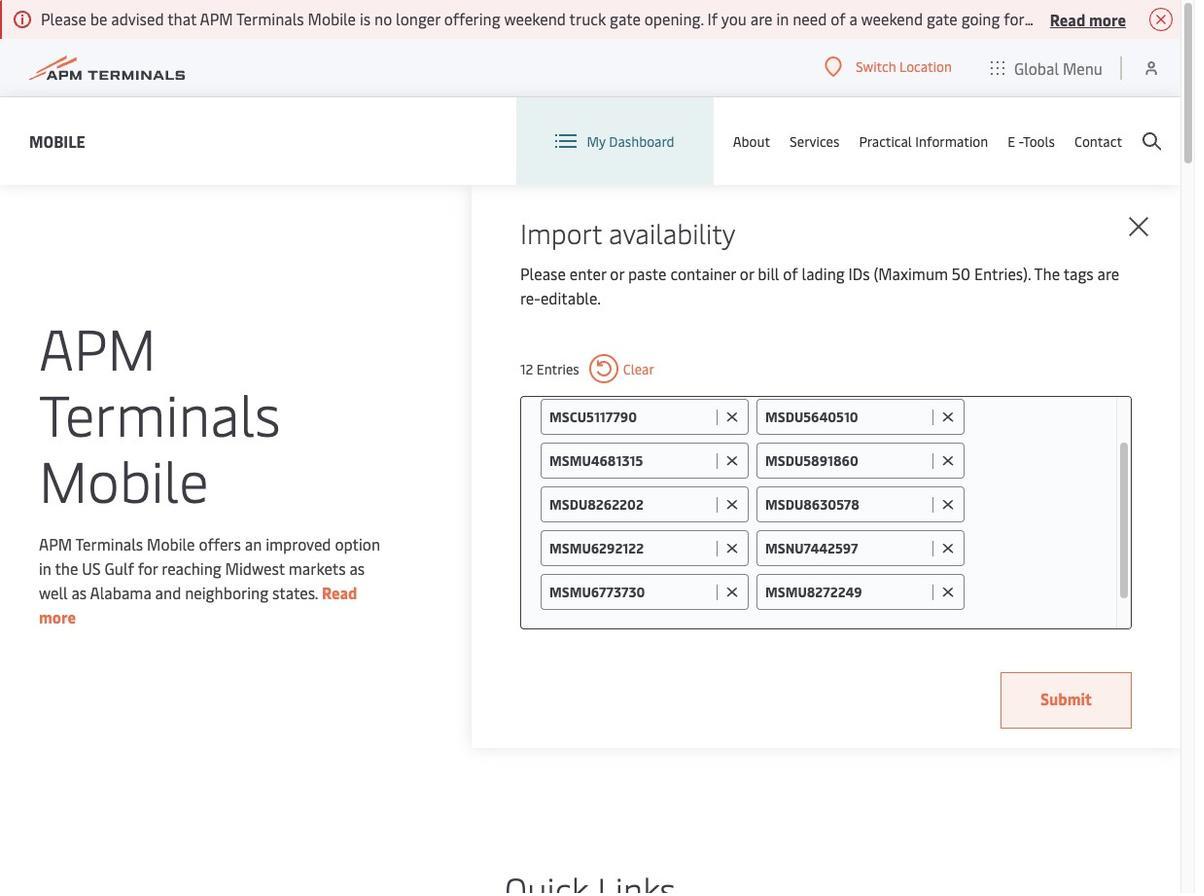 Task type: locate. For each thing, give the bounding box(es) containing it.
gate left 'going'
[[927, 8, 958, 29]]

2 weekend from the left
[[862, 8, 924, 29]]

markets
[[289, 557, 346, 578]]

1 horizontal spatial read
[[1051, 8, 1086, 30]]

0 horizontal spatial more
[[39, 606, 76, 627]]

as right the well
[[71, 581, 87, 603]]

1 horizontal spatial or
[[740, 263, 755, 284]]

more inside read more button
[[1090, 8, 1127, 30]]

read more for read more button
[[1051, 8, 1127, 30]]

as down option
[[350, 557, 365, 578]]

or
[[610, 263, 625, 284], [740, 263, 755, 284]]

0 horizontal spatial please
[[41, 8, 86, 29]]

entries
[[537, 360, 580, 378]]

and
[[155, 581, 181, 603]]

are
[[751, 8, 773, 29], [1098, 263, 1120, 284]]

apm inside apm terminals mobile
[[39, 308, 156, 385]]

switch location button
[[825, 56, 953, 78]]

more down the well
[[39, 606, 76, 627]]

more
[[1090, 8, 1127, 30], [39, 606, 76, 627]]

more inside read more
[[39, 606, 76, 627]]

0 horizontal spatial in
[[39, 557, 51, 578]]

0 vertical spatial are
[[751, 8, 773, 29]]

1 vertical spatial in
[[39, 557, 51, 578]]

please for please enter or paste container or bill of lading ids (maximum 50 entries). the tags are re-editable.
[[521, 263, 566, 284]]

global menu
[[1015, 57, 1103, 78]]

please be advised that apm terminals mobile is no longer offering weekend truck gate opening. if you are in need of a weekend gate going forward, please email
[[41, 8, 1158, 29]]

offering
[[444, 8, 501, 29]]

more for read more link
[[39, 606, 76, 627]]

contact
[[1075, 132, 1123, 150]]

more left the close alert image
[[1090, 8, 1127, 30]]

as
[[350, 557, 365, 578], [71, 581, 87, 603]]

1 horizontal spatial read more
[[1051, 8, 1127, 30]]

read more button
[[1051, 7, 1127, 31]]

contact button
[[1075, 97, 1123, 185]]

weekend right a
[[862, 8, 924, 29]]

that
[[168, 8, 197, 29]]

1 vertical spatial are
[[1098, 263, 1120, 284]]

0 vertical spatial terminals
[[236, 8, 304, 29]]

1 vertical spatial please
[[521, 263, 566, 284]]

2 vertical spatial terminals
[[75, 533, 143, 554]]

1 horizontal spatial as
[[350, 557, 365, 578]]

1 horizontal spatial more
[[1090, 8, 1127, 30]]

read down the markets at the left of page
[[322, 581, 358, 603]]

1 horizontal spatial are
[[1098, 263, 1120, 284]]

0 vertical spatial read
[[1051, 8, 1086, 30]]

1 horizontal spatial please
[[521, 263, 566, 284]]

0 vertical spatial more
[[1090, 8, 1127, 30]]

menu
[[1063, 57, 1103, 78]]

are right tags
[[1098, 263, 1120, 284]]

apm inside apm terminals mobile offers an improved option in the us gulf for reaching midwest markets as well as alabama and neighboring states.
[[39, 533, 72, 554]]

gate right truck
[[610, 8, 641, 29]]

gate
[[610, 8, 641, 29], [927, 8, 958, 29]]

please left be
[[41, 8, 86, 29]]

availability
[[609, 214, 736, 251]]

enter
[[570, 263, 607, 284]]

email
[[1116, 8, 1154, 29]]

of
[[831, 8, 846, 29], [784, 263, 799, 284]]

are inside please enter or paste container or bill of lading ids (maximum 50 entries). the tags are re-editable.
[[1098, 263, 1120, 284]]

my dashboard button
[[556, 97, 675, 185]]

apm
[[200, 8, 233, 29], [39, 308, 156, 385], [39, 533, 72, 554]]

be
[[90, 8, 107, 29]]

global
[[1015, 57, 1060, 78]]

0 vertical spatial in
[[777, 8, 789, 29]]

read for read more button
[[1051, 8, 1086, 30]]

please inside please enter or paste container or bill of lading ids (maximum 50 entries). the tags are re-editable.
[[521, 263, 566, 284]]

clear button
[[589, 354, 655, 383]]

alabama
[[90, 581, 151, 603]]

0 vertical spatial of
[[831, 8, 846, 29]]

12 entries
[[521, 360, 580, 378]]

container
[[671, 263, 737, 284]]

please
[[1067, 8, 1112, 29]]

forward,
[[1004, 8, 1063, 29]]

read inside read more
[[322, 581, 358, 603]]

read for read more link
[[322, 581, 358, 603]]

Entered ID text field
[[766, 408, 928, 426], [766, 495, 928, 514], [766, 539, 928, 558], [550, 583, 712, 601]]

0 horizontal spatial or
[[610, 263, 625, 284]]

need
[[793, 8, 827, 29]]

gulf
[[105, 557, 134, 578]]

my dashboard
[[587, 132, 675, 150]]

2 gate from the left
[[927, 8, 958, 29]]

1 horizontal spatial gate
[[927, 8, 958, 29]]

12
[[521, 360, 534, 378]]

states.
[[272, 581, 318, 603]]

neighboring
[[185, 581, 269, 603]]

of left a
[[831, 8, 846, 29]]

1 vertical spatial apm
[[39, 308, 156, 385]]

1 horizontal spatial of
[[831, 8, 846, 29]]

terminals inside apm terminals mobile offers an improved option in the us gulf for reaching midwest markets as well as alabama and neighboring states.
[[75, 533, 143, 554]]

1 vertical spatial more
[[39, 606, 76, 627]]

terminals for apm terminals mobile
[[39, 374, 281, 451]]

in left the the
[[39, 557, 51, 578]]

Entered ID text field
[[550, 408, 712, 426], [550, 451, 712, 470], [766, 451, 928, 470], [550, 495, 712, 514], [550, 539, 712, 558], [766, 583, 928, 601]]

terminals
[[236, 8, 304, 29], [39, 374, 281, 451], [75, 533, 143, 554]]

1 vertical spatial read more
[[39, 581, 358, 627]]

in
[[777, 8, 789, 29], [39, 557, 51, 578]]

0 horizontal spatial of
[[784, 263, 799, 284]]

or right enter
[[610, 263, 625, 284]]

the
[[55, 557, 78, 578]]

opening.
[[645, 8, 704, 29]]

of right bill
[[784, 263, 799, 284]]

switch
[[856, 58, 897, 76]]

1 vertical spatial of
[[784, 263, 799, 284]]

mobile
[[308, 8, 356, 29], [29, 130, 85, 151], [39, 440, 209, 517], [147, 533, 195, 554]]

improved
[[266, 533, 331, 554]]

1 vertical spatial terminals
[[39, 374, 281, 451]]

0 horizontal spatial read more
[[39, 581, 358, 627]]

read more up menu
[[1051, 8, 1127, 30]]

0 vertical spatial as
[[350, 557, 365, 578]]

in inside apm terminals mobile offers an improved option in the us gulf for reaching midwest markets as well as alabama and neighboring states.
[[39, 557, 51, 578]]

e
[[1008, 132, 1016, 150]]

in left need
[[777, 8, 789, 29]]

e -tools button
[[1008, 97, 1056, 185]]

submit
[[1041, 688, 1093, 709]]

0 horizontal spatial weekend
[[504, 8, 566, 29]]

weekend left truck
[[504, 8, 566, 29]]

more for read more button
[[1090, 8, 1127, 30]]

-
[[1019, 132, 1024, 150]]

of inside please enter or paste container or bill of lading ids (maximum 50 entries). the tags are re-editable.
[[784, 263, 799, 284]]

apm terminals mobile
[[39, 308, 281, 517]]

tags
[[1064, 263, 1094, 284]]

mobile link
[[29, 129, 85, 153]]

0 horizontal spatial read
[[322, 581, 358, 603]]

dashboard
[[609, 132, 675, 150]]

services button
[[790, 97, 840, 185]]

bill
[[758, 263, 780, 284]]

are right you
[[751, 8, 773, 29]]

1 vertical spatial as
[[71, 581, 87, 603]]

longer
[[396, 8, 441, 29]]

1 vertical spatial read
[[322, 581, 358, 603]]

0 vertical spatial please
[[41, 8, 86, 29]]

read more down reaching
[[39, 581, 358, 627]]

0 vertical spatial read more
[[1051, 8, 1127, 30]]

0 horizontal spatial as
[[71, 581, 87, 603]]

read inside button
[[1051, 8, 1086, 30]]

0 vertical spatial apm
[[200, 8, 233, 29]]

2 or from the left
[[740, 263, 755, 284]]

0 horizontal spatial are
[[751, 8, 773, 29]]

read up global menu
[[1051, 8, 1086, 30]]

1 horizontal spatial in
[[777, 8, 789, 29]]

read
[[1051, 8, 1086, 30], [322, 581, 358, 603]]

1 horizontal spatial weekend
[[862, 8, 924, 29]]

0 horizontal spatial gate
[[610, 8, 641, 29]]

2 vertical spatial apm
[[39, 533, 72, 554]]

please up re- on the left top of page
[[521, 263, 566, 284]]

or left bill
[[740, 263, 755, 284]]

my
[[587, 132, 606, 150]]

read more
[[1051, 8, 1127, 30], [39, 581, 358, 627]]

apm terminals mobile offers an improved option in the us gulf for reaching midwest markets as well as alabama and neighboring states.
[[39, 533, 380, 603]]

please
[[41, 8, 86, 29], [521, 263, 566, 284]]



Task type: vqa. For each thing, say whether or not it's contained in the screenshot.
the &
no



Task type: describe. For each thing, give the bounding box(es) containing it.
paste
[[629, 263, 667, 284]]

50
[[952, 263, 971, 284]]

is
[[360, 8, 371, 29]]

mobile secondary image
[[36, 520, 377, 812]]

1 weekend from the left
[[504, 8, 566, 29]]

the
[[1035, 263, 1061, 284]]

if
[[708, 8, 718, 29]]

practical
[[860, 132, 913, 150]]

option
[[335, 533, 380, 554]]

submit button
[[1001, 672, 1133, 729]]

you
[[722, 8, 747, 29]]

about button
[[733, 97, 771, 185]]

practical information
[[860, 132, 989, 150]]

lading
[[802, 263, 845, 284]]

a
[[850, 8, 858, 29]]

close alert image
[[1150, 8, 1174, 31]]

import
[[521, 214, 602, 251]]

truck
[[570, 8, 606, 29]]

well
[[39, 581, 68, 603]]

ids
[[849, 263, 871, 284]]

for
[[138, 557, 158, 578]]

offers
[[199, 533, 241, 554]]

editable.
[[541, 287, 601, 308]]

midwest
[[225, 557, 285, 578]]

advised
[[111, 8, 164, 29]]

going
[[962, 8, 1001, 29]]

practical information button
[[860, 97, 989, 185]]

(maximum
[[874, 263, 949, 284]]

switch location
[[856, 58, 953, 76]]

1 gate from the left
[[610, 8, 641, 29]]

entries).
[[975, 263, 1032, 284]]

please for please be advised that apm terminals mobile is no longer offering weekend truck gate opening. if you are in need of a weekend gate going forward, please email
[[41, 8, 86, 29]]

1 or from the left
[[610, 263, 625, 284]]

us
[[82, 557, 101, 578]]

please enter or paste container or bill of lading ids (maximum 50 entries). the tags are re-editable.
[[521, 263, 1120, 308]]

apm for apm terminals mobile
[[39, 308, 156, 385]]

e -tools
[[1008, 132, 1056, 150]]

clear
[[624, 360, 655, 378]]

no
[[375, 8, 392, 29]]

apm for apm terminals mobile offers an improved option in the us gulf for reaching midwest markets as well as alabama and neighboring states.
[[39, 533, 72, 554]]

re-
[[521, 287, 541, 308]]

reaching
[[162, 557, 222, 578]]

about
[[733, 132, 771, 150]]

services
[[790, 132, 840, 150]]

import availability
[[521, 214, 736, 251]]

terminals for apm terminals mobile offers an improved option in the us gulf for reaching midwest markets as well as alabama and neighboring states.
[[75, 533, 143, 554]]

location
[[900, 58, 953, 76]]

read more link
[[39, 581, 358, 627]]

read more for read more link
[[39, 581, 358, 627]]

mobile inside apm terminals mobile
[[39, 440, 209, 517]]

an
[[245, 533, 262, 554]]

global menu button
[[972, 38, 1123, 97]]

information
[[916, 132, 989, 150]]

tools
[[1024, 132, 1056, 150]]

mobile inside apm terminals mobile offers an improved option in the us gulf for reaching midwest markets as well as alabama and neighboring states.
[[147, 533, 195, 554]]



